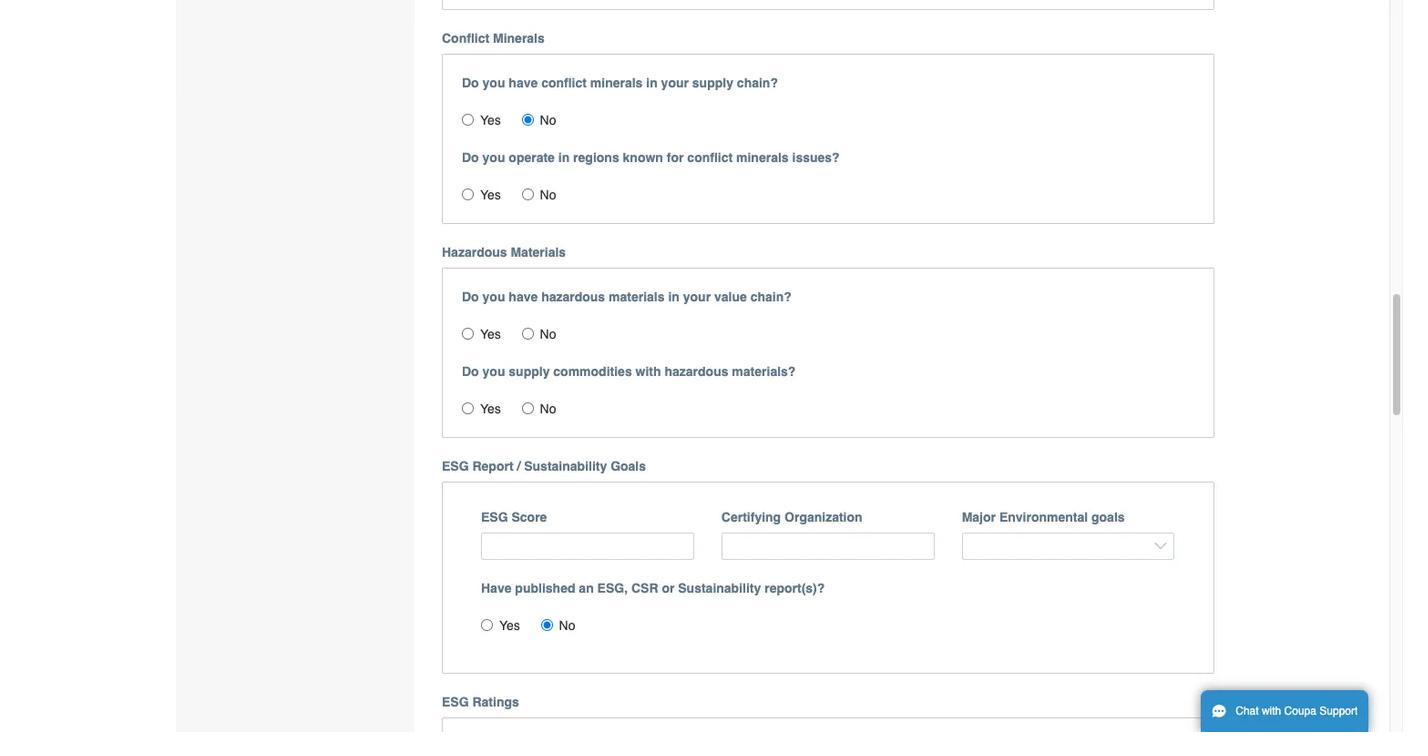 Task type: describe. For each thing, give the bounding box(es) containing it.
yes for do you have conflict minerals in your supply chain?
[[480, 113, 501, 127]]

coupa
[[1285, 706, 1317, 718]]

or
[[662, 582, 675, 596]]

do for do you have conflict minerals in your supply chain?
[[462, 75, 479, 90]]

no for esg,
[[559, 619, 576, 634]]

1 horizontal spatial minerals
[[737, 150, 789, 165]]

commodities
[[554, 364, 632, 379]]

esg for esg ratings
[[442, 696, 469, 710]]

chat with coupa support
[[1236, 706, 1359, 718]]

do for do you have hazardous materials in your value chain?
[[462, 290, 479, 304]]

0 vertical spatial sustainability
[[524, 459, 607, 474]]

chain? for do you have conflict minerals in your supply chain?
[[737, 75, 779, 90]]

no for in
[[540, 188, 557, 202]]

goals
[[611, 459, 646, 474]]

do for do you supply commodities with hazardous materials?
[[462, 364, 479, 379]]

score
[[512, 510, 547, 525]]

esg score
[[481, 510, 547, 525]]

0 horizontal spatial in
[[559, 150, 570, 165]]

conflict
[[442, 31, 490, 45]]

value
[[715, 290, 747, 304]]

published
[[515, 582, 576, 596]]

have for hazardous
[[509, 290, 538, 304]]

0 vertical spatial with
[[636, 364, 662, 379]]

chain? for do you have hazardous materials in your value chain?
[[751, 290, 792, 304]]

have published an esg, csr or sustainability report(s)?
[[481, 582, 825, 596]]

certifying
[[722, 510, 781, 525]]

yes for do you have hazardous materials in your value chain?
[[480, 327, 501, 342]]

minerals
[[493, 31, 545, 45]]

/
[[517, 459, 521, 474]]

your for value
[[684, 290, 711, 304]]

yes for do you operate in regions known for conflict minerals issues?
[[480, 188, 501, 202]]

ratings
[[473, 696, 519, 710]]

esg report / sustainability goals
[[442, 459, 646, 474]]

1 vertical spatial conflict
[[688, 150, 733, 165]]

for
[[667, 150, 684, 165]]

hazardous materials
[[442, 245, 566, 260]]

environmental
[[1000, 510, 1089, 525]]

regions
[[574, 150, 620, 165]]

ESG Score text field
[[481, 533, 695, 561]]

materials?
[[732, 364, 796, 379]]

conflict minerals
[[442, 31, 545, 45]]

you for do you supply commodities with hazardous materials?
[[483, 364, 505, 379]]

major
[[962, 510, 996, 525]]

with inside button
[[1263, 706, 1282, 718]]

issues?
[[793, 150, 840, 165]]

do for do you operate in regions known for conflict minerals issues?
[[462, 150, 479, 165]]

major environmental goals
[[962, 510, 1126, 525]]



Task type: vqa. For each thing, say whether or not it's contained in the screenshot.
MORE
no



Task type: locate. For each thing, give the bounding box(es) containing it.
you for do you have hazardous materials in your value chain?
[[483, 290, 505, 304]]

sustainability right or
[[679, 582, 762, 596]]

hazardous left the materials?
[[665, 364, 729, 379]]

1 horizontal spatial conflict
[[688, 150, 733, 165]]

esg left score
[[481, 510, 508, 525]]

organization
[[785, 510, 863, 525]]

yes up hazardous materials at left top
[[480, 188, 501, 202]]

no down published
[[559, 619, 576, 634]]

1 vertical spatial hazardous
[[665, 364, 729, 379]]

yes for do you supply commodities with hazardous materials?
[[480, 402, 501, 416]]

report(s)?
[[765, 582, 825, 596]]

0 horizontal spatial with
[[636, 364, 662, 379]]

0 vertical spatial in
[[647, 75, 658, 90]]

conflict right the "for"
[[688, 150, 733, 165]]

have
[[509, 75, 538, 90], [509, 290, 538, 304]]

2 vertical spatial esg
[[442, 696, 469, 710]]

operate
[[509, 150, 555, 165]]

materials
[[609, 290, 665, 304]]

1 horizontal spatial supply
[[693, 75, 734, 90]]

hazardous
[[442, 245, 507, 260]]

0 horizontal spatial conflict
[[542, 75, 587, 90]]

certifying organization
[[722, 510, 863, 525]]

1 horizontal spatial with
[[1263, 706, 1282, 718]]

0 vertical spatial esg
[[442, 459, 469, 474]]

no up esg report / sustainability goals
[[540, 402, 557, 416]]

you for do you have conflict minerals in your supply chain?
[[483, 75, 505, 90]]

1 vertical spatial with
[[1263, 706, 1282, 718]]

3 you from the top
[[483, 290, 505, 304]]

do
[[462, 75, 479, 90], [462, 150, 479, 165], [462, 290, 479, 304], [462, 364, 479, 379]]

1 vertical spatial chain?
[[751, 290, 792, 304]]

minerals up regions
[[591, 75, 643, 90]]

1 horizontal spatial hazardous
[[665, 364, 729, 379]]

report
[[473, 459, 514, 474]]

0 horizontal spatial hazardous
[[542, 290, 606, 304]]

you
[[483, 75, 505, 90], [483, 150, 505, 165], [483, 290, 505, 304], [483, 364, 505, 379]]

yes down conflict minerals
[[480, 113, 501, 127]]

1 horizontal spatial in
[[647, 75, 658, 90]]

support
[[1320, 706, 1359, 718]]

do you have hazardous materials in your value chain?
[[462, 290, 792, 304]]

materials
[[511, 245, 566, 260]]

None radio
[[522, 328, 534, 340], [462, 403, 474, 415], [522, 328, 534, 340], [462, 403, 474, 415]]

2 do from the top
[[462, 150, 479, 165]]

have down materials
[[509, 290, 538, 304]]

0 vertical spatial chain?
[[737, 75, 779, 90]]

have for conflict
[[509, 75, 538, 90]]

esg ratings
[[442, 696, 519, 710]]

chat
[[1236, 706, 1260, 718]]

1 vertical spatial sustainability
[[679, 582, 762, 596]]

you for do you operate in regions known for conflict minerals issues?
[[483, 150, 505, 165]]

no for commodities
[[540, 402, 557, 416]]

0 vertical spatial hazardous
[[542, 290, 606, 304]]

hazardous
[[542, 290, 606, 304], [665, 364, 729, 379]]

do you operate in regions known for conflict minerals issues?
[[462, 150, 840, 165]]

2 you from the top
[[483, 150, 505, 165]]

in up do you operate in regions known for conflict minerals issues?
[[647, 75, 658, 90]]

an
[[579, 582, 594, 596]]

with right commodities at the left of the page
[[636, 364, 662, 379]]

Certifying Organization text field
[[722, 533, 935, 561]]

2 horizontal spatial in
[[669, 290, 680, 304]]

known
[[623, 150, 664, 165]]

4 do from the top
[[462, 364, 479, 379]]

1 vertical spatial supply
[[509, 364, 550, 379]]

conflict down the minerals on the top of page
[[542, 75, 587, 90]]

with right chat
[[1263, 706, 1282, 718]]

yes down have
[[500, 619, 520, 634]]

no up operate in the top of the page
[[540, 113, 557, 127]]

your up the "for"
[[662, 75, 689, 90]]

0 vertical spatial your
[[662, 75, 689, 90]]

conflict
[[542, 75, 587, 90], [688, 150, 733, 165]]

esg,
[[598, 582, 628, 596]]

in for materials
[[669, 290, 680, 304]]

0 horizontal spatial minerals
[[591, 75, 643, 90]]

1 vertical spatial minerals
[[737, 150, 789, 165]]

in right materials
[[669, 290, 680, 304]]

chat with coupa support button
[[1202, 691, 1370, 733]]

esg for esg report / sustainability goals
[[442, 459, 469, 474]]

your
[[662, 75, 689, 90], [684, 290, 711, 304]]

0 horizontal spatial supply
[[509, 364, 550, 379]]

1 vertical spatial in
[[559, 150, 570, 165]]

chain?
[[737, 75, 779, 90], [751, 290, 792, 304]]

0 vertical spatial have
[[509, 75, 538, 90]]

with
[[636, 364, 662, 379], [1263, 706, 1282, 718]]

have
[[481, 582, 512, 596]]

do you have conflict minerals in your supply chain?
[[462, 75, 779, 90]]

yes for have published an esg, csr or sustainability report(s)?
[[500, 619, 520, 634]]

in
[[647, 75, 658, 90], [559, 150, 570, 165], [669, 290, 680, 304]]

no up commodities at the left of the page
[[540, 327, 557, 342]]

esg left the report
[[442, 459, 469, 474]]

supply
[[693, 75, 734, 90], [509, 364, 550, 379]]

your for supply
[[662, 75, 689, 90]]

do you supply commodities with hazardous materials?
[[462, 364, 796, 379]]

minerals left the issues?
[[737, 150, 789, 165]]

have down the minerals on the top of page
[[509, 75, 538, 90]]

in for minerals
[[647, 75, 658, 90]]

in right operate in the top of the page
[[559, 150, 570, 165]]

esg left ratings
[[442, 696, 469, 710]]

yes
[[480, 113, 501, 127], [480, 188, 501, 202], [480, 327, 501, 342], [480, 402, 501, 416], [500, 619, 520, 634]]

0 vertical spatial supply
[[693, 75, 734, 90]]

no
[[540, 113, 557, 127], [540, 188, 557, 202], [540, 327, 557, 342], [540, 402, 557, 416], [559, 619, 576, 634]]

sustainability
[[524, 459, 607, 474], [679, 582, 762, 596]]

0 horizontal spatial sustainability
[[524, 459, 607, 474]]

esg
[[442, 459, 469, 474], [481, 510, 508, 525], [442, 696, 469, 710]]

minerals
[[591, 75, 643, 90], [737, 150, 789, 165]]

csr
[[632, 582, 659, 596]]

yes up the report
[[480, 402, 501, 416]]

0 vertical spatial minerals
[[591, 75, 643, 90]]

goals
[[1092, 510, 1126, 525]]

your left value
[[684, 290, 711, 304]]

esg for esg score
[[481, 510, 508, 525]]

1 horizontal spatial sustainability
[[679, 582, 762, 596]]

1 vertical spatial esg
[[481, 510, 508, 525]]

4 you from the top
[[483, 364, 505, 379]]

None radio
[[462, 114, 474, 126], [522, 114, 534, 126], [462, 188, 474, 200], [522, 188, 534, 200], [462, 328, 474, 340], [522, 403, 534, 415], [481, 620, 493, 632], [541, 620, 553, 632], [462, 114, 474, 126], [522, 114, 534, 126], [462, 188, 474, 200], [522, 188, 534, 200], [462, 328, 474, 340], [522, 403, 534, 415], [481, 620, 493, 632], [541, 620, 553, 632]]

1 vertical spatial have
[[509, 290, 538, 304]]

no down operate in the top of the page
[[540, 188, 557, 202]]

2 vertical spatial in
[[669, 290, 680, 304]]

yes down hazardous materials at left top
[[480, 327, 501, 342]]

1 vertical spatial your
[[684, 290, 711, 304]]

hazardous down materials
[[542, 290, 606, 304]]

sustainability right /
[[524, 459, 607, 474]]

2 have from the top
[[509, 290, 538, 304]]

1 you from the top
[[483, 75, 505, 90]]

no for hazardous
[[540, 327, 557, 342]]

3 do from the top
[[462, 290, 479, 304]]

no for conflict
[[540, 113, 557, 127]]

1 have from the top
[[509, 75, 538, 90]]

0 vertical spatial conflict
[[542, 75, 587, 90]]

1 do from the top
[[462, 75, 479, 90]]



